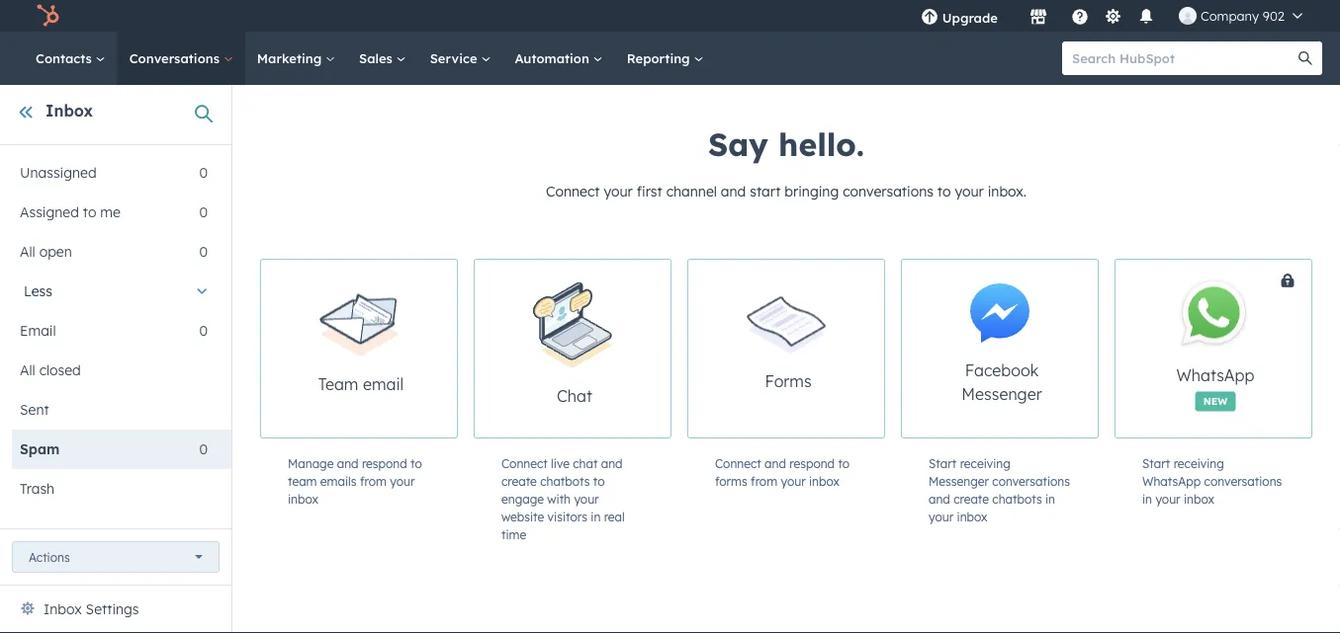 Task type: locate. For each thing, give the bounding box(es) containing it.
0 vertical spatial whatsapp
[[1176, 366, 1255, 385]]

respond inside the connect and respond to forms from your inbox
[[789, 456, 835, 471]]

receiving inside start receiving messenger conversations and create chatbots in your inbox
[[960, 456, 1011, 471]]

connect up forms
[[715, 456, 761, 471]]

in inside connect live chat and create chatbots to engage with your website visitors in real time
[[591, 510, 601, 525]]

start receiving whatsapp conversations in your inbox
[[1142, 456, 1282, 507]]

connect for forms
[[715, 456, 761, 471]]

start inside start receiving messenger conversations and create chatbots in your inbox
[[929, 456, 957, 471]]

all closed button
[[12, 351, 208, 391]]

inbox
[[45, 101, 93, 121], [44, 601, 82, 619]]

1 horizontal spatial receiving
[[1174, 456, 1224, 471]]

real
[[604, 510, 625, 525]]

0 horizontal spatial chatbots
[[540, 474, 590, 489]]

marketing
[[257, 50, 325, 66]]

all left open
[[20, 243, 35, 261]]

say hello.
[[708, 125, 864, 164]]

live
[[551, 456, 570, 471]]

create inside start receiving messenger conversations and create chatbots in your inbox
[[954, 492, 989, 507]]

say
[[708, 125, 768, 164]]

2 from from the left
[[751, 474, 777, 489]]

1 vertical spatial create
[[954, 492, 989, 507]]

Forms checkbox
[[687, 259, 885, 439]]

and inside connect live chat and create chatbots to engage with your website visitors in real time
[[601, 456, 623, 471]]

1 vertical spatial messenger
[[929, 474, 989, 489]]

from right emails on the bottom left of page
[[360, 474, 387, 489]]

marketing link
[[245, 32, 347, 85]]

unassigned
[[20, 164, 97, 181]]

2 all from the top
[[20, 362, 35, 379]]

from inside manage and respond to team emails from your inbox
[[360, 474, 387, 489]]

actions
[[29, 550, 70, 565]]

3 0 from the top
[[199, 243, 208, 261]]

notifications image
[[1137, 9, 1155, 27]]

first
[[637, 183, 662, 200]]

visitors
[[547, 510, 587, 525]]

1 horizontal spatial in
[[1045, 492, 1055, 507]]

0 horizontal spatial create
[[501, 474, 537, 489]]

1 vertical spatial all
[[20, 362, 35, 379]]

0 vertical spatial all
[[20, 243, 35, 261]]

1 0 from the top
[[199, 164, 208, 181]]

and inside manage and respond to team emails from your inbox
[[337, 456, 359, 471]]

inbox left settings
[[44, 601, 82, 619]]

1 receiving from the left
[[960, 456, 1011, 471]]

0 vertical spatial inbox
[[45, 101, 93, 121]]

create
[[501, 474, 537, 489], [954, 492, 989, 507]]

all left closed on the left bottom of the page
[[20, 362, 35, 379]]

1 horizontal spatial respond
[[789, 456, 835, 471]]

Facebook Messenger checkbox
[[901, 259, 1099, 439]]

respond inside manage and respond to team emails from your inbox
[[362, 456, 407, 471]]

channel
[[666, 183, 717, 200]]

receiving for messenger
[[960, 456, 1011, 471]]

connect inside the connect and respond to forms from your inbox
[[715, 456, 761, 471]]

to inside connect live chat and create chatbots to engage with your website visitors in real time
[[593, 474, 605, 489]]

2 horizontal spatial conversations
[[1204, 474, 1282, 489]]

0 horizontal spatial receiving
[[960, 456, 1011, 471]]

respond right manage
[[362, 456, 407, 471]]

reporting link
[[615, 32, 715, 85]]

all
[[20, 243, 35, 261], [20, 362, 35, 379]]

1 horizontal spatial conversations
[[992, 474, 1070, 489]]

2 0 from the top
[[199, 204, 208, 221]]

all inside button
[[20, 362, 35, 379]]

whatsapp new
[[1176, 366, 1255, 408]]

conversations
[[843, 183, 934, 200], [992, 474, 1070, 489], [1204, 474, 1282, 489]]

menu containing company 902
[[907, 0, 1316, 32]]

connect left "first"
[[546, 183, 600, 200]]

menu
[[907, 0, 1316, 32]]

settings link
[[1101, 5, 1125, 26]]

and
[[721, 183, 746, 200], [337, 456, 359, 471], [601, 456, 623, 471], [765, 456, 786, 471], [929, 492, 950, 507]]

1 vertical spatial inbox
[[44, 601, 82, 619]]

2 respond from the left
[[789, 456, 835, 471]]

0 horizontal spatial from
[[360, 474, 387, 489]]

company 902
[[1200, 7, 1285, 24]]

inbox inside start receiving whatsapp conversations in your inbox
[[1184, 492, 1214, 507]]

1 all from the top
[[20, 243, 35, 261]]

0 vertical spatial create
[[501, 474, 537, 489]]

0 horizontal spatial in
[[591, 510, 601, 525]]

None checkbox
[[1115, 259, 1340, 439]]

0 for spam
[[199, 441, 208, 458]]

from right forms
[[751, 474, 777, 489]]

messenger inside checkbox
[[962, 385, 1042, 404]]

your inside connect live chat and create chatbots to engage with your website visitors in real time
[[574, 492, 599, 507]]

connect
[[546, 183, 600, 200], [501, 456, 548, 471], [715, 456, 761, 471]]

inbox down contacts 'link'
[[45, 101, 93, 121]]

marketplaces button
[[1018, 0, 1059, 32]]

1 horizontal spatial create
[[954, 492, 989, 507]]

create inside connect live chat and create chatbots to engage with your website visitors in real time
[[501, 474, 537, 489]]

conversations inside start receiving whatsapp conversations in your inbox
[[1204, 474, 1282, 489]]

start
[[929, 456, 957, 471], [1142, 456, 1170, 471]]

902
[[1263, 7, 1285, 24]]

0 horizontal spatial respond
[[362, 456, 407, 471]]

whatsapp inside checkbox
[[1176, 366, 1255, 385]]

respond down forms
[[789, 456, 835, 471]]

conversations inside start receiving messenger conversations and create chatbots in your inbox
[[992, 474, 1070, 489]]

manage and respond to team emails from your inbox
[[288, 456, 422, 507]]

inbox inside the connect and respond to forms from your inbox
[[809, 474, 840, 489]]

conversations
[[129, 50, 223, 66]]

messenger
[[962, 385, 1042, 404], [929, 474, 989, 489]]

0
[[199, 164, 208, 181], [199, 204, 208, 221], [199, 243, 208, 261], [199, 322, 208, 340], [199, 441, 208, 458]]

inbox
[[809, 474, 840, 489], [288, 492, 318, 507], [1184, 492, 1214, 507], [957, 510, 987, 525]]

receiving down new
[[1174, 456, 1224, 471]]

search button
[[1289, 42, 1322, 75]]

1 horizontal spatial start
[[1142, 456, 1170, 471]]

1 horizontal spatial from
[[751, 474, 777, 489]]

2 receiving from the left
[[1174, 456, 1224, 471]]

2 horizontal spatial in
[[1142, 492, 1152, 507]]

0 vertical spatial chatbots
[[540, 474, 590, 489]]

your
[[604, 183, 633, 200], [955, 183, 984, 200], [390, 474, 415, 489], [781, 474, 806, 489], [574, 492, 599, 507], [1155, 492, 1180, 507], [929, 510, 954, 525]]

assigned to me
[[20, 204, 121, 221]]

receiving inside start receiving whatsapp conversations in your inbox
[[1174, 456, 1224, 471]]

help image
[[1071, 9, 1089, 27]]

4 0 from the top
[[199, 322, 208, 340]]

Search HubSpot search field
[[1062, 42, 1304, 75]]

upgrade
[[942, 9, 998, 26]]

connect up engage
[[501, 456, 548, 471]]

your inside start receiving messenger conversations and create chatbots in your inbox
[[929, 510, 954, 525]]

5 0 from the top
[[199, 441, 208, 458]]

messenger inside start receiving messenger conversations and create chatbots in your inbox
[[929, 474, 989, 489]]

assigned
[[20, 204, 79, 221]]

respond for forms
[[789, 456, 835, 471]]

sales link
[[347, 32, 418, 85]]

receiving
[[960, 456, 1011, 471], [1174, 456, 1224, 471]]

start inside start receiving whatsapp conversations in your inbox
[[1142, 456, 1170, 471]]

2 start from the left
[[1142, 456, 1170, 471]]

settings image
[[1104, 8, 1122, 26]]

receiving down the "facebook messenger"
[[960, 456, 1011, 471]]

search image
[[1299, 51, 1312, 65]]

Chat checkbox
[[474, 259, 672, 439]]

hubspot link
[[24, 4, 74, 28]]

1 vertical spatial whatsapp
[[1142, 474, 1201, 489]]

0 for unassigned
[[199, 164, 208, 181]]

connect for chat
[[501, 456, 548, 471]]

connect inside connect live chat and create chatbots to engage with your website visitors in real time
[[501, 456, 548, 471]]

whatsapp
[[1176, 366, 1255, 385], [1142, 474, 1201, 489]]

in inside start receiving whatsapp conversations in your inbox
[[1142, 492, 1152, 507]]

in
[[1045, 492, 1055, 507], [1142, 492, 1152, 507], [591, 510, 601, 525]]

respond
[[362, 456, 407, 471], [789, 456, 835, 471]]

1 from from the left
[[360, 474, 387, 489]]

forms
[[715, 474, 747, 489]]

1 respond from the left
[[362, 456, 407, 471]]

new
[[1203, 395, 1228, 408]]

to
[[937, 183, 951, 200], [83, 204, 96, 221], [410, 456, 422, 471], [838, 456, 850, 471], [593, 474, 605, 489]]

from
[[360, 474, 387, 489], [751, 474, 777, 489]]

0 horizontal spatial start
[[929, 456, 957, 471]]

1 vertical spatial chatbots
[[992, 492, 1042, 507]]

website
[[501, 510, 544, 525]]

in inside start receiving messenger conversations and create chatbots in your inbox
[[1045, 492, 1055, 507]]

from inside the connect and respond to forms from your inbox
[[751, 474, 777, 489]]

start for start receiving messenger conversations and create chatbots in your inbox
[[929, 456, 957, 471]]

start receiving messenger conversations and create chatbots in your inbox
[[929, 456, 1070, 525]]

and inside the connect and respond to forms from your inbox
[[765, 456, 786, 471]]

0 vertical spatial messenger
[[962, 385, 1042, 404]]

your inside manage and respond to team emails from your inbox
[[390, 474, 415, 489]]

chatbots
[[540, 474, 590, 489], [992, 492, 1042, 507]]

receiving for whatsapp
[[1174, 456, 1224, 471]]

1 horizontal spatial chatbots
[[992, 492, 1042, 507]]

1 start from the left
[[929, 456, 957, 471]]



Task type: vqa. For each thing, say whether or not it's contained in the screenshot.
Riot.Com link
no



Task type: describe. For each thing, give the bounding box(es) containing it.
closed
[[39, 362, 81, 379]]

hello.
[[778, 125, 864, 164]]

sales
[[359, 50, 396, 66]]

your inside the connect and respond to forms from your inbox
[[781, 474, 806, 489]]

team
[[288, 474, 317, 489]]

trash button
[[12, 470, 208, 509]]

to inside manage and respond to team emails from your inbox
[[410, 456, 422, 471]]

start for start receiving whatsapp conversations in your inbox
[[1142, 456, 1170, 471]]

connect your first channel and start bringing conversations to your inbox.
[[546, 183, 1027, 200]]

forms
[[765, 372, 812, 392]]

sent
[[20, 402, 49, 419]]

trash
[[20, 481, 55, 498]]

inbox settings
[[44, 601, 139, 619]]

with
[[547, 492, 571, 507]]

actions button
[[12, 542, 220, 574]]

emails
[[320, 474, 357, 489]]

conversations for start receiving whatsapp conversations in your inbox
[[1204, 474, 1282, 489]]

0 for email
[[199, 322, 208, 340]]

none checkbox containing whatsapp
[[1115, 259, 1340, 439]]

your inside start receiving whatsapp conversations in your inbox
[[1155, 492, 1180, 507]]

respond for team email
[[362, 456, 407, 471]]

0 for all open
[[199, 243, 208, 261]]

0 horizontal spatial conversations
[[843, 183, 934, 200]]

inbox for inbox settings
[[44, 601, 82, 619]]

all for all closed
[[20, 362, 35, 379]]

inbox inside manage and respond to team emails from your inbox
[[288, 492, 318, 507]]

inbox.
[[988, 183, 1027, 200]]

start
[[750, 183, 781, 200]]

connect and respond to forms from your inbox
[[715, 456, 850, 489]]

company 902 button
[[1167, 0, 1314, 32]]

chatbots inside connect live chat and create chatbots to engage with your website visitors in real time
[[540, 474, 590, 489]]

chat
[[557, 386, 592, 406]]

chat
[[573, 456, 598, 471]]

all for all open
[[20, 243, 35, 261]]

bringing
[[785, 183, 839, 200]]

notifications button
[[1129, 0, 1163, 32]]

company
[[1200, 7, 1259, 24]]

chatbots inside start receiving messenger conversations and create chatbots in your inbox
[[992, 492, 1042, 507]]

all open
[[20, 243, 72, 261]]

email
[[20, 322, 56, 340]]

conversations link
[[117, 32, 245, 85]]

automation
[[515, 50, 593, 66]]

contacts
[[36, 50, 96, 66]]

Team email checkbox
[[260, 259, 458, 439]]

to inside the connect and respond to forms from your inbox
[[838, 456, 850, 471]]

and inside start receiving messenger conversations and create chatbots in your inbox
[[929, 492, 950, 507]]

spam
[[20, 441, 60, 458]]

mateo roberts image
[[1179, 7, 1197, 25]]

contacts link
[[24, 32, 117, 85]]

reporting
[[627, 50, 694, 66]]

help button
[[1063, 0, 1097, 32]]

all closed
[[20, 362, 81, 379]]

engage
[[501, 492, 544, 507]]

inbox for inbox
[[45, 101, 93, 121]]

inbox settings link
[[44, 598, 139, 622]]

team email
[[318, 374, 404, 394]]

0 for assigned to me
[[199, 204, 208, 221]]

whatsapp inside start receiving whatsapp conversations in your inbox
[[1142, 474, 1201, 489]]

automation link
[[503, 32, 615, 85]]

inbox inside start receiving messenger conversations and create chatbots in your inbox
[[957, 510, 987, 525]]

manage
[[288, 456, 334, 471]]

hubspot image
[[36, 4, 59, 28]]

upgrade image
[[921, 9, 938, 27]]

email
[[363, 374, 404, 394]]

less
[[24, 283, 52, 300]]

connect live chat and create chatbots to engage with your website visitors in real time
[[501, 456, 625, 542]]

facebook
[[965, 361, 1039, 381]]

team
[[318, 374, 358, 394]]

time
[[501, 528, 526, 542]]

open
[[39, 243, 72, 261]]

conversations for start receiving messenger conversations and create chatbots in your inbox
[[992, 474, 1070, 489]]

service
[[430, 50, 481, 66]]

facebook messenger
[[962, 361, 1042, 404]]

marketplaces image
[[1029, 9, 1047, 27]]

settings
[[86, 601, 139, 619]]

sent button
[[12, 391, 208, 430]]

me
[[100, 204, 121, 221]]

service link
[[418, 32, 503, 85]]



